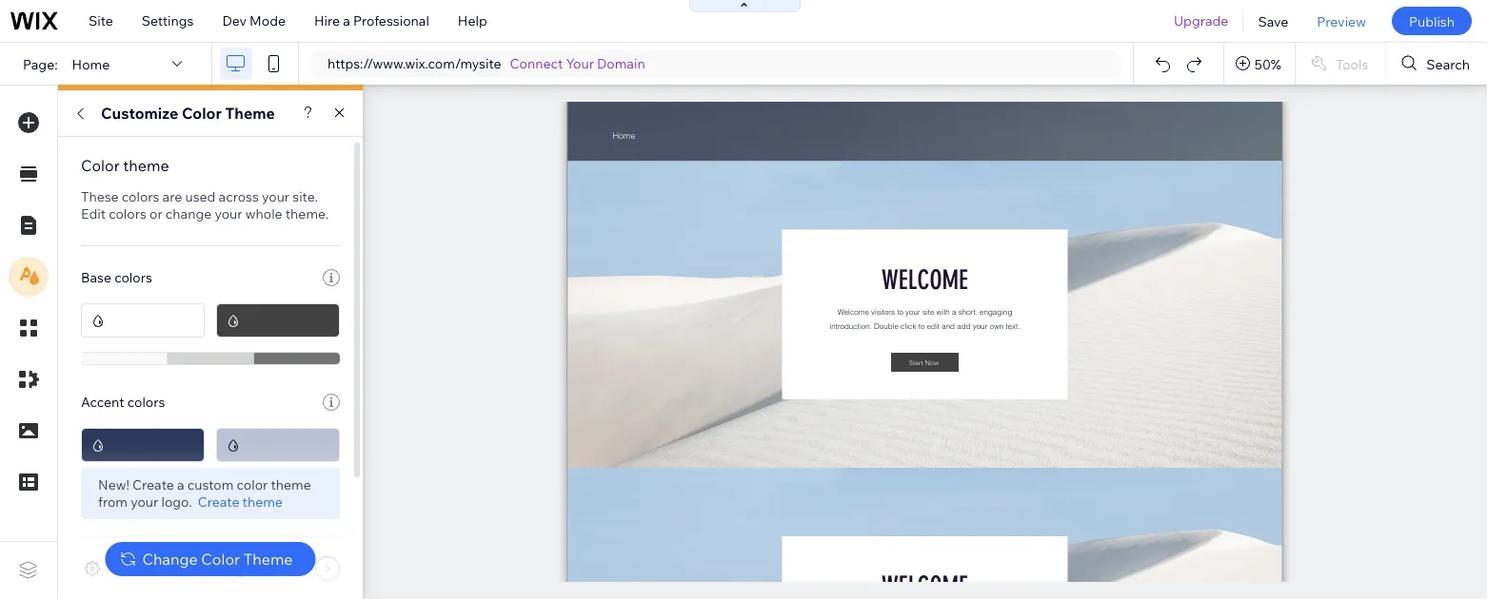 Task type: vqa. For each thing, say whether or not it's contained in the screenshot.
the middle results
no



Task type: describe. For each thing, give the bounding box(es) containing it.
settings
[[142, 12, 194, 29]]

color for change
[[201, 550, 240, 569]]

are
[[162, 189, 182, 205]]

dev
[[222, 12, 247, 29]]

save
[[1258, 13, 1289, 29]]

search
[[1427, 55, 1470, 72]]

create theme button
[[198, 494, 283, 511]]

base colors
[[81, 269, 152, 286]]

site.
[[293, 189, 318, 205]]

customize
[[101, 104, 178, 123]]

accent colors
[[81, 394, 165, 411]]

hire a professional
[[314, 12, 429, 29]]

whole
[[245, 206, 282, 222]]

customize color theme
[[101, 104, 275, 123]]

accent
[[81, 394, 124, 411]]

1 vertical spatial color
[[81, 156, 120, 175]]

https://www.wix.com/mysite connect your domain
[[328, 55, 645, 72]]

change color theme button
[[105, 543, 316, 577]]

theme for customize color theme
[[225, 104, 275, 123]]

connect
[[510, 55, 563, 72]]

or
[[149, 206, 163, 222]]

home
[[72, 55, 110, 72]]

your inside "new! create a custom color theme from your logo."
[[131, 494, 158, 511]]

change color theme
[[142, 550, 293, 569]]

color theme
[[81, 156, 169, 175]]

theme inside "new! create a custom color theme from your logo."
[[271, 477, 311, 494]]

colors for these
[[122, 189, 159, 205]]

these
[[81, 189, 119, 205]]

hire
[[314, 12, 340, 29]]

theme for color theme
[[123, 156, 169, 175]]

tools
[[1336, 55, 1369, 72]]

create inside button
[[198, 494, 239, 511]]

custom
[[187, 477, 234, 494]]

colors for base
[[114, 269, 152, 286]]

change
[[165, 206, 212, 222]]

domain
[[597, 55, 645, 72]]

change
[[142, 550, 198, 569]]

edit
[[81, 206, 106, 222]]

save button
[[1244, 0, 1303, 42]]

preview button
[[1303, 0, 1381, 42]]

advanced
[[121, 560, 192, 579]]

your
[[566, 55, 594, 72]]

1 horizontal spatial a
[[343, 12, 350, 29]]

create inside "new! create a custom color theme from your logo."
[[132, 477, 174, 494]]

50% button
[[1224, 43, 1295, 85]]

logo.
[[161, 494, 192, 511]]

publish button
[[1392, 7, 1472, 35]]



Task type: locate. For each thing, give the bounding box(es) containing it.
0 vertical spatial a
[[343, 12, 350, 29]]

2 vertical spatial your
[[131, 494, 158, 511]]

2 vertical spatial color
[[201, 550, 240, 569]]

0 vertical spatial color
[[182, 104, 222, 123]]

color inside button
[[201, 550, 240, 569]]

colors
[[122, 189, 159, 205], [109, 206, 146, 222], [114, 269, 152, 286], [127, 394, 165, 411]]

0 vertical spatial theme
[[225, 104, 275, 123]]

theme down color
[[242, 494, 283, 511]]

0 vertical spatial your
[[262, 189, 290, 205]]

0 horizontal spatial a
[[177, 477, 184, 494]]

theme up 'are'
[[123, 156, 169, 175]]

a up "logo."
[[177, 477, 184, 494]]

1 vertical spatial create
[[198, 494, 239, 511]]

colors right base
[[114, 269, 152, 286]]

dev mode
[[222, 12, 286, 29]]

1 vertical spatial your
[[215, 206, 242, 222]]

theme inside button
[[242, 494, 283, 511]]

theme.
[[285, 206, 329, 222]]

site
[[89, 12, 113, 29]]

color for customize
[[182, 104, 222, 123]]

colors left or
[[109, 206, 146, 222]]

a inside "new! create a custom color theme from your logo."
[[177, 477, 184, 494]]

1 vertical spatial a
[[177, 477, 184, 494]]

0 vertical spatial create
[[132, 477, 174, 494]]

colors right "accent"
[[127, 394, 165, 411]]

color up these
[[81, 156, 120, 175]]

theme right color
[[271, 477, 311, 494]]

color
[[182, 104, 222, 123], [81, 156, 120, 175], [201, 550, 240, 569]]

professional
[[353, 12, 429, 29]]

1 horizontal spatial your
[[215, 206, 242, 222]]

create down custom
[[198, 494, 239, 511]]

a right hire
[[343, 12, 350, 29]]

a
[[343, 12, 350, 29], [177, 477, 184, 494]]

create up "logo."
[[132, 477, 174, 494]]

your
[[262, 189, 290, 205], [215, 206, 242, 222], [131, 494, 158, 511]]

these colors are used across your site. edit colors or change your whole theme.
[[81, 189, 329, 222]]

help
[[458, 12, 487, 29]]

across
[[219, 189, 259, 205]]

upgrade
[[1174, 12, 1229, 29]]

base
[[81, 269, 111, 286]]

50%
[[1255, 55, 1282, 72]]

color
[[237, 477, 268, 494]]

colors up or
[[122, 189, 159, 205]]

your down across
[[215, 206, 242, 222]]

publish
[[1409, 13, 1455, 29]]

search button
[[1387, 43, 1487, 85]]

theme for create theme
[[242, 494, 283, 511]]

new!
[[98, 477, 129, 494]]

https://www.wix.com/mysite
[[328, 55, 501, 72]]

0 horizontal spatial create
[[132, 477, 174, 494]]

theme down create theme button
[[243, 550, 293, 569]]

create theme
[[198, 494, 283, 511]]

new! create a custom color theme from your logo.
[[98, 477, 311, 511]]

advanced settings
[[121, 560, 253, 579]]

theme
[[123, 156, 169, 175], [271, 477, 311, 494], [242, 494, 283, 511]]

1 vertical spatial theme
[[243, 550, 293, 569]]

preview
[[1317, 13, 1366, 29]]

colors for accent
[[127, 394, 165, 411]]

theme for change color theme
[[243, 550, 293, 569]]

color right change
[[201, 550, 240, 569]]

tools button
[[1296, 43, 1386, 85]]

theme
[[225, 104, 275, 123], [243, 550, 293, 569]]

used
[[185, 189, 216, 205]]

0 horizontal spatial your
[[131, 494, 158, 511]]

2 horizontal spatial your
[[262, 189, 290, 205]]

mode
[[250, 12, 286, 29]]

your up whole
[[262, 189, 290, 205]]

color right customize
[[182, 104, 222, 123]]

your right from at the left bottom of the page
[[131, 494, 158, 511]]

0 vertical spatial theme
[[123, 156, 169, 175]]

1 horizontal spatial create
[[198, 494, 239, 511]]

create
[[132, 477, 174, 494], [198, 494, 239, 511]]

from
[[98, 494, 128, 511]]

2 vertical spatial theme
[[242, 494, 283, 511]]

settings
[[196, 560, 253, 579]]

theme up across
[[225, 104, 275, 123]]

theme inside change color theme button
[[243, 550, 293, 569]]

1 vertical spatial theme
[[271, 477, 311, 494]]



